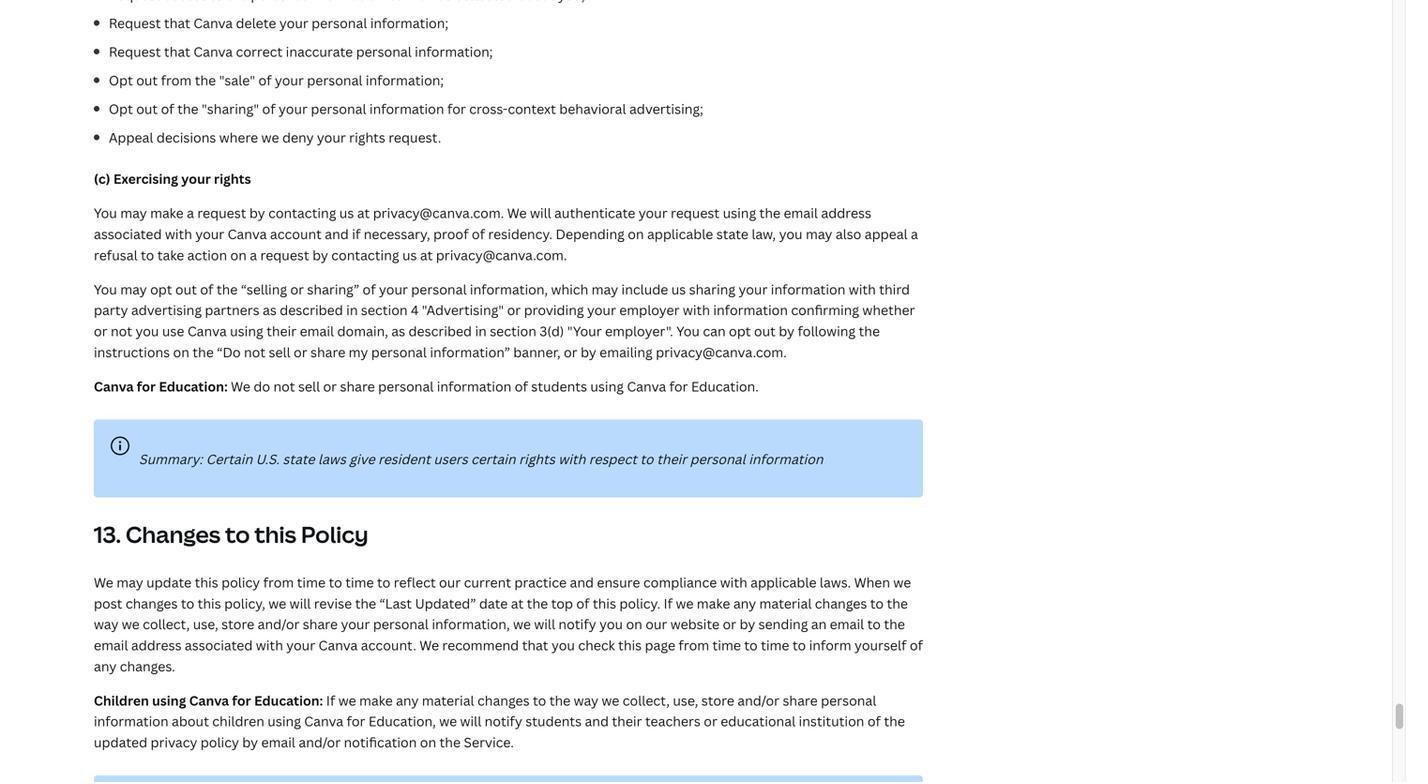Task type: vqa. For each thing, say whether or not it's contained in the screenshot.
Community
no



Task type: describe. For each thing, give the bounding box(es) containing it.
we down practice
[[513, 616, 531, 634]]

or left the providing
[[507, 301, 521, 319]]

we left do
[[231, 378, 251, 395]]

employer".
[[605, 322, 674, 340]]

we down check
[[602, 692, 620, 710]]

associated inside we may update this policy from time to time to reflect our current practice and ensure compliance with applicable laws. when we post changes to this policy, we will revise the "last updated" date at the top of this policy. if we make any material changes to the way we collect, use, store and/or share your personal information, we will notify you on our website or by sending an email to the email address associated with your canva account. we recommend that you check this page from time to time to inform yourself of any changes.
[[185, 637, 253, 655]]

may for you may opt out of the "selling or sharing" of your personal information, which may include us sharing your information with third party advertising partners as described in section 4 "advertising" or providing your employer with information confirming whether or not you use canva using their email domain, as described in section 3(d) "your employer". you can opt out by following the instructions on the "do not sell or share my personal information" banner, or by emailing privacy@canva.com.
[[120, 280, 147, 298]]

applicable inside depending on applicable state law, you may also appeal a refusal to take action on a request by contacting us at privacy@canva.com.
[[647, 225, 714, 243]]

for up children
[[232, 692, 251, 710]]

to down update
[[181, 595, 194, 613]]

you inside you may opt out of the "selling or sharing" of your personal information, which may include us sharing your information with third party advertising partners as described in section 4 "advertising" or providing your employer with information confirming whether or not you use canva using their email domain, as described in section 3(d) "your employer". you can opt out by following the instructions on the "do not sell or share my personal information" banner, or by emailing privacy@canva.com.
[[136, 322, 159, 340]]

state for laws
[[283, 450, 315, 468]]

of up the decisions at the left of page
[[161, 100, 174, 118]]

2 vertical spatial not
[[274, 378, 295, 395]]

us inside depending on applicable state law, you may also appeal a refusal to take action on a request by contacting us at privacy@canva.com.
[[403, 246, 417, 264]]

share inside we may update this policy from time to time to reflect our current practice and ensure compliance with applicable laws. when we post changes to this policy, we will revise the "last updated" date at the top of this policy. if we make any material changes to the way we collect, use, store and/or share your personal information, we will notify you on our website or by sending an email to the email address associated with your canva account. we recommend that you check this page from time to time to inform yourself of any changes.
[[303, 616, 338, 634]]

will down top
[[534, 616, 556, 634]]

banner,
[[514, 343, 561, 361]]

personal inside we may update this policy from time to time to reflect our current practice and ensure compliance with applicable laws. when we post changes to this policy, we will revise the "last updated" date at the top of this policy. if we make any material changes to the way we collect, use, store and/or share your personal information, we will notify you on our website or by sending an email to the email address associated with your canva account. we recommend that you check this page from time to time to inform yourself of any changes.
[[373, 616, 429, 634]]

sharing
[[689, 280, 736, 298]]

to right respect
[[640, 450, 654, 468]]

0 vertical spatial in
[[346, 301, 358, 319]]

privacy
[[151, 734, 197, 752]]

address inside you may make a request by contacting us at privacy@canva.com. we will authenticate your request using the email address associated with your canva account and if necessary, proof of residency.
[[821, 204, 872, 222]]

appeal
[[865, 225, 908, 243]]

at inside we may update this policy from time to time to reflect our current practice and ensure compliance with applicable laws. when we post changes to this policy, we will revise the "last updated" date at the top of this policy. if we make any material changes to the way we collect, use, store and/or share your personal information, we will notify you on our website or by sending an email to the email address associated with your canva account. we recommend that you check this page from time to time to inform yourself of any changes.
[[511, 595, 524, 613]]

page
[[645, 637, 676, 655]]

we right the account.
[[420, 637, 439, 655]]

to up "last
[[377, 574, 391, 592]]

post
[[94, 595, 122, 613]]

1 vertical spatial education:
[[254, 692, 323, 710]]

advertising;
[[630, 100, 704, 118]]

email inside you may make a request by contacting us at privacy@canva.com. we will authenticate your request using the email address associated with your canva account and if necessary, proof of residency.
[[784, 204, 818, 222]]

this left page
[[618, 637, 642, 655]]

share down my
[[340, 378, 375, 395]]

by inside you may make a request by contacting us at privacy@canva.com. we will authenticate your request using the email address associated with your canva account and if necessary, proof of residency.
[[250, 204, 265, 222]]

we up notification
[[339, 692, 356, 710]]

"sharing"
[[202, 100, 259, 118]]

may right which at the top left
[[592, 280, 619, 298]]

or right do
[[323, 378, 337, 395]]

the up the decisions at the left of page
[[177, 100, 199, 118]]

inaccurate
[[286, 43, 353, 61]]

with right the compliance
[[720, 574, 748, 592]]

address inside we may update this policy from time to time to reflect our current practice and ensure compliance with applicable laws. when we post changes to this policy, we will revise the "last updated" date at the top of this policy. if we make any material changes to the way we collect, use, store and/or share your personal information, we will notify you on our website or by sending an email to the email address associated with your canva account. we recommend that you check this page from time to time to inform yourself of any changes.
[[131, 637, 182, 655]]

of inside if we make any material changes to the way we collect, use, store and/or share personal information about children using canva for education, we will notify students and their teachers or educational institution of the updated privacy policy by email and/or notification on the service.
[[868, 713, 881, 731]]

"selling
[[241, 280, 287, 298]]

we right policy,
[[269, 595, 286, 613]]

"do
[[217, 343, 241, 361]]

2 horizontal spatial from
[[679, 637, 710, 655]]

this left policy,
[[198, 595, 221, 613]]

appeal
[[109, 128, 153, 146]]

for left cross-
[[448, 100, 466, 118]]

website
[[671, 616, 720, 634]]

to up educational
[[744, 637, 758, 655]]

store inside we may update this policy from time to time to reflect our current practice and ensure compliance with applicable laws. when we post changes to this policy, we will revise the "last updated" date at the top of this policy. if we make any material changes to the way we collect, use, store and/or share your personal information, we will notify you on our website or by sending an email to the email address associated with your canva account. we recommend that you check this page from time to time to inform yourself of any changes.
[[222, 616, 255, 634]]

request that canva correct inaccurate personal information;
[[109, 43, 493, 61]]

1 horizontal spatial from
[[263, 574, 294, 592]]

their inside if we make any material changes to the way we collect, use, store and/or share personal information about children using canva for education, we will notify students and their teachers or educational institution of the updated privacy policy by email and/or notification on the service.
[[612, 713, 642, 731]]

the left service.
[[440, 734, 461, 752]]

that for correct
[[164, 43, 190, 61]]

using up about
[[152, 692, 186, 710]]

the left "do
[[193, 343, 214, 361]]

on right action on the left of page
[[230, 246, 247, 264]]

0 horizontal spatial from
[[161, 71, 192, 89]]

0 horizontal spatial changes
[[126, 595, 178, 613]]

depending
[[556, 225, 625, 243]]

1 horizontal spatial our
[[646, 616, 668, 634]]

personal up inaccurate in the top left of the page
[[312, 14, 367, 32]]

current
[[464, 574, 511, 592]]

at inside you may make a request by contacting us at privacy@canva.com. we will authenticate your request using the email address associated with your canva account and if necessary, proof of residency.
[[357, 204, 370, 222]]

0 vertical spatial students
[[531, 378, 587, 395]]

the inside you may make a request by contacting us at privacy@canva.com. we will authenticate your request using the email address associated with your canva account and if necessary, proof of residency.
[[760, 204, 781, 222]]

on inside we may update this policy from time to time to reflect our current practice and ensure compliance with applicable laws. when we post changes to this policy, we will revise the "last updated" date at the top of this policy. if we make any material changes to the way we collect, use, store and/or share your personal information, we will notify you on our website or by sending an email to the email address associated with your canva account. we recommend that you check this page from time to time to inform yourself of any changes.
[[626, 616, 643, 634]]

or down "your
[[564, 343, 578, 361]]

third
[[880, 280, 910, 298]]

request inside depending on applicable state law, you may also appeal a refusal to take action on a request by contacting us at privacy@canva.com.
[[260, 246, 309, 264]]

request for request that canva correct inaccurate personal information;
[[109, 43, 161, 61]]

to down sending
[[793, 637, 806, 655]]

children using canva for education:
[[94, 692, 323, 710]]

information; for request that canva delete your personal information;
[[370, 14, 449, 32]]

the down whether
[[859, 322, 880, 340]]

if
[[352, 225, 361, 243]]

using down emailing
[[591, 378, 624, 395]]

educational
[[721, 713, 796, 731]]

use, inside if we make any material changes to the way we collect, use, store and/or share personal information about children using canva for education, we will notify students and their teachers or educational institution of the updated privacy policy by email and/or notification on the service.
[[673, 692, 699, 710]]

the down practice
[[527, 595, 548, 613]]

service.
[[464, 734, 514, 752]]

cross-
[[469, 100, 508, 118]]

information, inside we may update this policy from time to time to reflect our current practice and ensure compliance with applicable laws. when we post changes to this policy, we will revise the "last updated" date at the top of this policy. if we make any material changes to the way we collect, use, store and/or share your personal information, we will notify you on our website or by sending an email to the email address associated with your canva account. we recommend that you check this page from time to time to inform yourself of any changes.
[[432, 616, 510, 634]]

resident
[[378, 450, 431, 468]]

take
[[157, 246, 184, 264]]

compliance
[[644, 574, 717, 592]]

of right sharing" in the left top of the page
[[363, 280, 376, 298]]

following
[[798, 322, 856, 340]]

instructions
[[94, 343, 170, 361]]

behavioral
[[560, 100, 626, 118]]

for down instructions
[[137, 378, 156, 395]]

with down "sharing"
[[683, 301, 710, 319]]

privacy@canva.com. inside you may opt out of the "selling or sharing" of your personal information, which may include us sharing your information with third party advertising partners as described in section 4 "advertising" or providing your employer with information confirming whether or not you use canva using their email domain, as described in section 3(d) "your employer". you can opt out by following the instructions on the "do not sell or share my personal information" banner, or by emailing privacy@canva.com.
[[656, 343, 787, 361]]

by left following
[[779, 322, 795, 340]]

0 vertical spatial any
[[734, 595, 757, 613]]

2 horizontal spatial changes
[[815, 595, 867, 613]]

personal up deny
[[311, 100, 366, 118]]

material inside if we make any material changes to the way we collect, use, store and/or share personal information about children using canva for education, we will notify students and their teachers or educational institution of the updated privacy policy by email and/or notification on the service.
[[422, 692, 474, 710]]

contacting inside depending on applicable state law, you may also appeal a refusal to take action on a request by contacting us at privacy@canva.com.
[[331, 246, 399, 264]]

using inside if we make any material changes to the way we collect, use, store and/or share personal information about children using canva for education, we will notify students and their teachers or educational institution of the updated privacy policy by email and/or notification on the service.
[[268, 713, 301, 731]]

of up the appeal decisions where we deny your rights request.
[[262, 100, 276, 118]]

necessary,
[[364, 225, 430, 243]]

make for to
[[359, 692, 393, 710]]

to up revise
[[329, 574, 342, 592]]

will inside if we make any material changes to the way we collect, use, store and/or share personal information about children using canva for education, we will notify students and their teachers or educational institution of the updated privacy policy by email and/or notification on the service.
[[460, 713, 482, 731]]

context
[[508, 100, 556, 118]]

employer
[[620, 301, 680, 319]]

summary: certain u.s. state laws give resident users certain rights with respect to their personal information
[[139, 450, 824, 468]]

education.
[[692, 378, 759, 395]]

recommend
[[442, 637, 519, 655]]

opt out of the "sharing" of your personal information for cross-context behavioral advertising;
[[109, 100, 704, 118]]

about
[[172, 713, 209, 731]]

we left deny
[[261, 128, 279, 146]]

canva up "sale"
[[194, 43, 233, 61]]

notification
[[344, 734, 417, 752]]

we down post
[[122, 616, 140, 634]]

will inside you may make a request by contacting us at privacy@canva.com. we will authenticate your request using the email address associated with your canva account and if necessary, proof of residency.
[[530, 204, 552, 222]]

4
[[411, 301, 419, 319]]

party
[[94, 301, 128, 319]]

the left "sale"
[[195, 71, 216, 89]]

canva left delete
[[194, 14, 233, 32]]

students inside if we make any material changes to the way we collect, use, store and/or share personal information about children using canva for education, we will notify students and their teachers or educational institution of the updated privacy policy by email and/or notification on the service.
[[526, 713, 582, 731]]

you may make a request by contacting us at privacy@canva.com. we will authenticate your request using the email address associated with your canva account and if necessary, proof of residency.
[[94, 204, 872, 243]]

whether
[[863, 301, 915, 319]]

request for request that canva delete your personal information;
[[109, 14, 161, 32]]

you left check
[[552, 637, 575, 655]]

of right top
[[577, 595, 590, 613]]

or down party
[[94, 322, 108, 340]]

to down when
[[871, 595, 884, 613]]

you up check
[[600, 616, 623, 634]]

give
[[349, 450, 375, 468]]

1 vertical spatial and/or
[[738, 692, 780, 710]]

on inside if we make any material changes to the way we collect, use, store and/or share personal information about children using canva for education, we will notify students and their teachers or educational institution of the updated privacy policy by email and/or notification on the service.
[[420, 734, 437, 752]]

the up partners at the left top
[[217, 280, 238, 298]]

may for we may update this policy from time to time to reflect our current practice and ensure compliance with applicable laws. when we post changes to this policy, we will revise the "last updated" date at the top of this policy. if we make any material changes to the way we collect, use, store and/or share your personal information, we will notify you on our website or by sending an email to the email address associated with your canva account. we recommend that you check this page from time to time to inform yourself of any changes.
[[117, 574, 143, 592]]

by inside we may update this policy from time to time to reflect our current practice and ensure compliance with applicable laws. when we post changes to this policy, we will revise the "last updated" date at the top of this policy. if we make any material changes to the way we collect, use, store and/or share your personal information, we will notify you on our website or by sending an email to the email address associated with your canva account. we recommend that you check this page from time to time to inform yourself of any changes.
[[740, 616, 756, 634]]

2 horizontal spatial request
[[671, 204, 720, 222]]

account
[[270, 225, 322, 243]]

you may opt out of the "selling or sharing" of your personal information, which may include us sharing your information with third party advertising partners as described in section 4 "advertising" or providing your employer with information confirming whether or not you use canva using their email domain, as described in section 3(d) "your employer". you can opt out by following the instructions on the "do not sell or share my personal information" banner, or by emailing privacy@canva.com.
[[94, 280, 915, 361]]

3(d)
[[540, 322, 564, 340]]

can
[[703, 322, 726, 340]]

may inside depending on applicable state law, you may also appeal a refusal to take action on a request by contacting us at privacy@canva.com.
[[806, 225, 833, 243]]

authenticate
[[555, 204, 636, 222]]

ensure
[[597, 574, 640, 592]]

revise
[[314, 595, 352, 613]]

the right institution
[[884, 713, 905, 731]]

notify inside we may update this policy from time to time to reflect our current practice and ensure compliance with applicable laws. when we post changes to this policy, we will revise the "last updated" date at the top of this policy. if we make any material changes to the way we collect, use, store and/or share your personal information, we will notify you on our website or by sending an email to the email address associated with your canva account. we recommend that you check this page from time to time to inform yourself of any changes.
[[559, 616, 597, 634]]

summary:
[[139, 450, 203, 468]]

the left "last
[[355, 595, 376, 613]]

delete
[[236, 14, 276, 32]]

us inside you may opt out of the "selling or sharing" of your personal information, which may include us sharing your information with third party advertising partners as described in section 4 "advertising" or providing your employer with information confirming whether or not you use canva using their email domain, as described in section 3(d) "your employer". you can opt out by following the instructions on the "do not sell or share my personal information" banner, or by emailing privacy@canva.com.
[[672, 280, 686, 298]]

make inside we may update this policy from time to time to reflect our current practice and ensure compliance with applicable laws. when we post changes to this policy, we will revise the "last updated" date at the top of this policy. if we make any material changes to the way we collect, use, store and/or share your personal information, we will notify you on our website or by sending an email to the email address associated with your canva account. we recommend that you check this page from time to time to inform yourself of any changes.
[[697, 595, 731, 613]]

or right "selling
[[290, 280, 304, 298]]

exercising
[[113, 170, 178, 188]]

0 horizontal spatial request
[[197, 204, 246, 222]]

13.
[[94, 520, 121, 550]]

or left my
[[294, 343, 307, 361]]

updated"
[[415, 595, 476, 613]]

applicable inside we may update this policy from time to time to reflect our current practice and ensure compliance with applicable laws. when we post changes to this policy, we will revise the "last updated" date at the top of this policy. if we make any material changes to the way we collect, use, store and/or share your personal information, we will notify you on our website or by sending an email to the email address associated with your canva account. we recommend that you check this page from time to time to inform yourself of any changes.
[[751, 574, 817, 592]]

of down banner,
[[515, 378, 528, 395]]

decisions
[[157, 128, 216, 146]]

canva down instructions
[[94, 378, 134, 395]]

opt for opt out of the "sharing" of your personal information for cross-context behavioral advertising;
[[109, 100, 133, 118]]

for left education.
[[670, 378, 688, 395]]

that for delete
[[164, 14, 190, 32]]

"sale"
[[219, 71, 255, 89]]

opt for opt out from the "sale" of your personal information;
[[109, 71, 133, 89]]

we down the compliance
[[676, 595, 694, 613]]

and inside we may update this policy from time to time to reflect our current practice and ensure compliance with applicable laws. when we post changes to this policy, we will revise the "last updated" date at the top of this policy. if we make any material changes to the way we collect, use, store and/or share your personal information, we will notify you on our website or by sending an email to the email address associated with your canva account. we recommend that you check this page from time to time to inform yourself of any changes.
[[570, 574, 594, 592]]

this left policy
[[255, 520, 297, 550]]

we right when
[[894, 574, 912, 592]]

teachers
[[646, 713, 701, 731]]

with down policy,
[[256, 637, 283, 655]]

information, inside you may opt out of the "selling or sharing" of your personal information, which may include us sharing your information with third party advertising partners as described in section 4 "advertising" or providing your employer with information confirming whether or not you use canva using their email domain, as described in section 3(d) "your employer". you can opt out by following the instructions on the "do not sell or share my personal information" banner, or by emailing privacy@canva.com.
[[470, 280, 548, 298]]

on inside you may opt out of the "selling or sharing" of your personal information, which may include us sharing your information with third party advertising partners as described in section 4 "advertising" or providing your employer with information confirming whether or not you use canva using their email domain, as described in section 3(d) "your employer". you can opt out by following the instructions on the "do not sell or share my personal information" banner, or by emailing privacy@canva.com.
[[173, 343, 189, 361]]

1 horizontal spatial a
[[250, 246, 257, 264]]

0 vertical spatial described
[[280, 301, 343, 319]]

with left respect
[[559, 450, 586, 468]]

2 vertical spatial rights
[[519, 450, 555, 468]]

2 horizontal spatial a
[[911, 225, 919, 243]]

on right depending on the left
[[628, 225, 644, 243]]

of inside you may make a request by contacting us at privacy@canva.com. we will authenticate your request using the email address associated with your canva account and if necessary, proof of residency.
[[472, 225, 485, 243]]

children
[[212, 713, 265, 731]]

will left revise
[[290, 595, 311, 613]]

personal inside if we make any material changes to the way we collect, use, store and/or share personal information about children using canva for education, we will notify students and their teachers or educational institution of the updated privacy policy by email and/or notification on the service.
[[821, 692, 877, 710]]

policy
[[301, 520, 369, 550]]

we up post
[[94, 574, 113, 592]]

1 horizontal spatial section
[[490, 322, 537, 340]]

if inside we may update this policy from time to time to reflect our current practice and ensure compliance with applicable laws. when we post changes to this policy, we will revise the "last updated" date at the top of this policy. if we make any material changes to the way we collect, use, store and/or share your personal information, we will notify you on our website or by sending an email to the email address associated with your canva account. we recommend that you check this page from time to time to inform yourself of any changes.
[[664, 595, 673, 613]]

correct
[[236, 43, 283, 61]]

emailing
[[600, 343, 653, 361]]

canva up about
[[189, 692, 229, 710]]

reflect
[[394, 574, 436, 592]]

laws
[[318, 450, 346, 468]]

institution
[[799, 713, 865, 731]]

practice
[[515, 574, 567, 592]]



Task type: locate. For each thing, give the bounding box(es) containing it.
2 vertical spatial privacy@canva.com.
[[656, 343, 787, 361]]

2 vertical spatial a
[[250, 246, 257, 264]]

a inside you may make a request by contacting us at privacy@canva.com. we will authenticate your request using the email address associated with your canva account and if necessary, proof of residency.
[[187, 204, 194, 222]]

canva left account
[[228, 225, 267, 243]]

users
[[434, 450, 468, 468]]

2 vertical spatial information;
[[366, 71, 444, 89]]

by down children
[[242, 734, 258, 752]]

2 request from the top
[[109, 43, 161, 61]]

rights right certain
[[519, 450, 555, 468]]

0 vertical spatial if
[[664, 595, 673, 613]]

1 vertical spatial any
[[94, 658, 117, 676]]

advertising
[[131, 301, 202, 319]]

2 horizontal spatial rights
[[519, 450, 555, 468]]

1 vertical spatial collect,
[[623, 692, 670, 710]]

depending on applicable state law, you may also appeal a refusal to take action on a request by contacting us at privacy@canva.com.
[[94, 225, 919, 264]]

domain,
[[337, 322, 388, 340]]

personal right my
[[371, 343, 427, 361]]

sell right do
[[298, 378, 320, 395]]

at right date
[[511, 595, 524, 613]]

0 horizontal spatial use,
[[193, 616, 218, 634]]

share inside if we make any material changes to the way we collect, use, store and/or share personal information about children using canva for education, we will notify students and their teachers or educational institution of the updated privacy policy by email and/or notification on the service.
[[783, 692, 818, 710]]

store inside if we make any material changes to the way we collect, use, store and/or share personal information about children using canva for education, we will notify students and their teachers or educational institution of the updated privacy policy by email and/or notification on the service.
[[702, 692, 735, 710]]

0 horizontal spatial any
[[94, 658, 117, 676]]

information"
[[430, 343, 510, 361]]

way inside we may update this policy from time to time to reflect our current practice and ensure compliance with applicable laws. when we post changes to this policy, we will revise the "last updated" date at the top of this policy. if we make any material changes to the way we collect, use, store and/or share your personal information, we will notify you on our website or by sending an email to the email address associated with your canva account. we recommend that you check this page from time to time to inform yourself of any changes.
[[94, 616, 119, 634]]

1 vertical spatial from
[[263, 574, 294, 592]]

our up updated"
[[439, 574, 461, 592]]

also
[[836, 225, 862, 243]]

13. changes to this policy
[[94, 520, 369, 550]]

2 vertical spatial you
[[677, 322, 700, 340]]

and/or left notification
[[299, 734, 341, 752]]

policy
[[222, 574, 260, 592], [201, 734, 239, 752]]

0 horizontal spatial opt
[[150, 280, 172, 298]]

the down when
[[887, 595, 908, 613]]

2 vertical spatial and/or
[[299, 734, 341, 752]]

make inside if we make any material changes to the way we collect, use, store and/or share personal information about children using canva for education, we will notify students and their teachers or educational institution of the updated privacy policy by email and/or notification on the service.
[[359, 692, 393, 710]]

you for you may opt out of the "selling or sharing" of your personal information, which may include us sharing your information with third party advertising partners as described in section 4 "advertising" or providing your employer with information confirming whether or not you use canva using their email domain, as described in section 3(d) "your employer". you can opt out by following the instructions on the "do not sell or share my personal information" banner, or by emailing privacy@canva.com.
[[94, 280, 117, 298]]

0 vertical spatial applicable
[[647, 225, 714, 243]]

any
[[734, 595, 757, 613], [94, 658, 117, 676], [396, 692, 419, 710]]

information,
[[470, 280, 548, 298], [432, 616, 510, 634]]

us down necessary,
[[403, 246, 417, 264]]

1 vertical spatial as
[[392, 322, 406, 340]]

email inside if we make any material changes to the way we collect, use, store and/or share personal information about children using canva for education, we will notify students and their teachers or educational institution of the updated privacy policy by email and/or notification on the service.
[[261, 734, 296, 752]]

of right "sale"
[[259, 71, 272, 89]]

share down revise
[[303, 616, 338, 634]]

1 vertical spatial us
[[403, 246, 417, 264]]

or right the website
[[723, 616, 737, 634]]

this right update
[[195, 574, 218, 592]]

2 horizontal spatial not
[[274, 378, 295, 395]]

collect, inside we may update this policy from time to time to reflect our current practice and ensure compliance with applicable laws. when we post changes to this policy, we will revise the "last updated" date at the top of this policy. if we make any material changes to the way we collect, use, store and/or share your personal information, we will notify you on our website or by sending an email to the email address associated with your canva account. we recommend that you check this page from time to time to inform yourself of any changes.
[[143, 616, 190, 634]]

may inside you may make a request by contacting us at privacy@canva.com. we will authenticate your request using the email address associated with your canva account and if necessary, proof of residency.
[[120, 204, 147, 222]]

at
[[357, 204, 370, 222], [420, 246, 433, 264], [511, 595, 524, 613]]

1 vertical spatial associated
[[185, 637, 253, 655]]

material up sending
[[760, 595, 812, 613]]

0 vertical spatial education:
[[159, 378, 228, 395]]

law,
[[752, 225, 776, 243]]

changes.
[[120, 658, 175, 676]]

information; for request that canva correct inaccurate personal information;
[[415, 43, 493, 61]]

request up "sharing"
[[671, 204, 720, 222]]

1 horizontal spatial us
[[403, 246, 417, 264]]

canva for education: we do not sell or share personal information of students using canva for education.
[[94, 378, 759, 395]]

0 horizontal spatial our
[[439, 574, 461, 592]]

0 horizontal spatial not
[[111, 322, 132, 340]]

0 horizontal spatial make
[[150, 204, 184, 222]]

and/or up educational
[[738, 692, 780, 710]]

1 horizontal spatial material
[[760, 595, 812, 613]]

canva left the "education,"
[[304, 713, 344, 731]]

1 horizontal spatial make
[[359, 692, 393, 710]]

associated inside you may make a request by contacting us at privacy@canva.com. we will authenticate your request using the email address associated with your canva account and if necessary, proof of residency.
[[94, 225, 162, 243]]

1 vertical spatial store
[[702, 692, 735, 710]]

that left correct
[[164, 43, 190, 61]]

appeal decisions where we deny your rights request.
[[109, 128, 441, 146]]

1 request from the top
[[109, 14, 161, 32]]

sell
[[269, 343, 291, 361], [298, 378, 320, 395]]

a up "selling
[[250, 246, 257, 264]]

1 vertical spatial not
[[244, 343, 266, 361]]

0 horizontal spatial us
[[340, 204, 354, 222]]

1 vertical spatial students
[[526, 713, 582, 731]]

us
[[340, 204, 354, 222], [403, 246, 417, 264], [672, 280, 686, 298]]

inform
[[810, 637, 852, 655]]

or
[[290, 280, 304, 298], [507, 301, 521, 319], [94, 322, 108, 340], [294, 343, 307, 361], [564, 343, 578, 361], [323, 378, 337, 395], [723, 616, 737, 634], [704, 713, 718, 731]]

not right do
[[274, 378, 295, 395]]

on
[[628, 225, 644, 243], [230, 246, 247, 264], [173, 343, 189, 361], [626, 616, 643, 634], [420, 734, 437, 752]]

notify inside if we make any material changes to the way we collect, use, store and/or share personal information about children using canva for education, we will notify students and their teachers or educational institution of the updated privacy policy by email and/or notification on the service.
[[485, 713, 523, 731]]

confirming
[[791, 301, 860, 319]]

1 horizontal spatial their
[[612, 713, 642, 731]]

canva down emailing
[[627, 378, 667, 395]]

0 vertical spatial privacy@canva.com.
[[373, 204, 504, 222]]

0 vertical spatial policy
[[222, 574, 260, 592]]

privacy@canva.com. inside depending on applicable state law, you may also appeal a refusal to take action on a request by contacting us at privacy@canva.com.
[[436, 246, 567, 264]]

0 vertical spatial sell
[[269, 343, 291, 361]]

you down (c) at the top
[[94, 204, 117, 222]]

the down we may update this policy from time to time to reflect our current practice and ensure compliance with applicable laws. when we post changes to this policy, we will revise the "last updated" date at the top of this policy. if we make any material changes to the way we collect, use, store and/or share your personal information, we will notify you on our website or by sending an email to the email address associated with your canva account. we recommend that you check this page from time to time to inform yourself of any changes.
[[550, 692, 571, 710]]

personal up opt out of the "sharing" of your personal information for cross-context behavioral advertising;
[[356, 43, 412, 61]]

u.s.
[[256, 450, 280, 468]]

request.
[[389, 128, 441, 146]]

1 vertical spatial sell
[[298, 378, 320, 395]]

do
[[254, 378, 270, 395]]

certain
[[206, 450, 253, 468]]

this
[[255, 520, 297, 550], [195, 574, 218, 592], [198, 595, 221, 613], [593, 595, 617, 613], [618, 637, 642, 655]]

way inside if we make any material changes to the way we collect, use, store and/or share personal information about children using canva for education, we will notify students and their teachers or educational institution of the updated privacy policy by email and/or notification on the service.
[[574, 692, 599, 710]]

1 horizontal spatial request
[[260, 246, 309, 264]]

your
[[280, 14, 309, 32], [275, 71, 304, 89], [279, 100, 308, 118], [317, 128, 346, 146], [181, 170, 211, 188], [639, 204, 668, 222], [195, 225, 224, 243], [379, 280, 408, 298], [739, 280, 768, 298], [587, 301, 616, 319], [341, 616, 370, 634], [286, 637, 315, 655]]

you inside you may make a request by contacting us at privacy@canva.com. we will authenticate your request using the email address associated with your canva account and if necessary, proof of residency.
[[94, 204, 117, 222]]

with left third
[[849, 280, 876, 298]]

1 horizontal spatial if
[[664, 595, 673, 613]]

in
[[346, 301, 358, 319], [475, 322, 487, 340]]

will
[[530, 204, 552, 222], [290, 595, 311, 613], [534, 616, 556, 634], [460, 713, 482, 731]]

0 vertical spatial information,
[[470, 280, 548, 298]]

0 vertical spatial you
[[94, 204, 117, 222]]

1 horizontal spatial rights
[[349, 128, 386, 146]]

email inside you may opt out of the "selling or sharing" of your personal information, which may include us sharing your information with third party advertising partners as described in section 4 "advertising" or providing your employer with information confirming whether or not you use canva using their email domain, as described in section 3(d) "your employer". you can opt out by following the instructions on the "do not sell or share my personal information" banner, or by emailing privacy@canva.com.
[[300, 322, 334, 340]]

0 horizontal spatial state
[[283, 450, 315, 468]]

1 vertical spatial use,
[[673, 692, 699, 710]]

0 vertical spatial our
[[439, 574, 461, 592]]

to left take
[[141, 246, 154, 264]]

make inside you may make a request by contacting us at privacy@canva.com. we will authenticate your request using the email address associated with your canva account and if necessary, proof of residency.
[[150, 204, 184, 222]]

opt up 'advertising'
[[150, 280, 172, 298]]

0 horizontal spatial collect,
[[143, 616, 190, 634]]

section up banner,
[[490, 322, 537, 340]]

proof
[[434, 225, 469, 243]]

1 horizontal spatial way
[[574, 692, 599, 710]]

share up institution
[[783, 692, 818, 710]]

1 horizontal spatial notify
[[559, 616, 597, 634]]

0 horizontal spatial as
[[263, 301, 277, 319]]

notify down top
[[559, 616, 597, 634]]

to up yourself
[[868, 616, 881, 634]]

"your
[[567, 322, 602, 340]]

0 vertical spatial as
[[263, 301, 277, 319]]

may left the also
[[806, 225, 833, 243]]

you up party
[[94, 280, 117, 298]]

at up if
[[357, 204, 370, 222]]

us inside you may make a request by contacting us at privacy@canva.com. we will authenticate your request using the email address associated with your canva account and if necessary, proof of residency.
[[340, 204, 354, 222]]

check
[[578, 637, 615, 655]]

0 horizontal spatial section
[[361, 301, 408, 319]]

2 vertical spatial any
[[396, 692, 419, 710]]

date
[[479, 595, 508, 613]]

to inside depending on applicable state law, you may also appeal a refusal to take action on a request by contacting us at privacy@canva.com.
[[141, 246, 154, 264]]

make
[[150, 204, 184, 222], [697, 595, 731, 613], [359, 692, 393, 710]]

yourself
[[855, 637, 907, 655]]

store
[[222, 616, 255, 634], [702, 692, 735, 710]]

2 vertical spatial their
[[612, 713, 642, 731]]

canva inside if we make any material changes to the way we collect, use, store and/or share personal information about children using canva for education, we will notify students and their teachers or educational institution of the updated privacy policy by email and/or notification on the service.
[[304, 713, 344, 731]]

a right appeal
[[911, 225, 919, 243]]

using
[[723, 204, 757, 222], [230, 322, 263, 340], [591, 378, 624, 395], [152, 692, 186, 710], [268, 713, 301, 731]]

by inside depending on applicable state law, you may also appeal a refusal to take action on a request by contacting us at privacy@canva.com.
[[313, 246, 328, 264]]

using inside you may make a request by contacting us at privacy@canva.com. we will authenticate your request using the email address associated with your canva account and if necessary, proof of residency.
[[723, 204, 757, 222]]

that right recommend
[[522, 637, 549, 655]]

using down partners at the left top
[[230, 322, 263, 340]]

0 horizontal spatial if
[[326, 692, 335, 710]]

of right yourself
[[910, 637, 923, 655]]

0 vertical spatial associated
[[94, 225, 162, 243]]

rights left the request.
[[349, 128, 386, 146]]

by down account
[[313, 246, 328, 264]]

with inside you may make a request by contacting us at privacy@canva.com. we will authenticate your request using the email address associated with your canva account and if necessary, proof of residency.
[[165, 225, 192, 243]]

1 vertical spatial section
[[490, 322, 537, 340]]

state for law,
[[717, 225, 749, 243]]

we
[[507, 204, 527, 222], [231, 378, 251, 395], [94, 574, 113, 592], [420, 637, 439, 655]]

refusal
[[94, 246, 138, 264]]

personal down inaccurate in the top left of the page
[[307, 71, 363, 89]]

sell inside you may opt out of the "selling or sharing" of your personal information, which may include us sharing your information with third party advertising partners as described in section 4 "advertising" or providing your employer with information confirming whether or not you use canva using their email domain, as described in section 3(d) "your employer". you can opt out by following the instructions on the "do not sell or share my personal information" banner, or by emailing privacy@canva.com.
[[269, 343, 291, 361]]

in up information"
[[475, 322, 487, 340]]

associated up refusal
[[94, 225, 162, 243]]

sending
[[759, 616, 808, 634]]

state
[[717, 225, 749, 243], [283, 450, 315, 468]]

request up action on the left of page
[[197, 204, 246, 222]]

our up page
[[646, 616, 668, 634]]

personal up "advertising"
[[411, 280, 467, 298]]

and inside you may make a request by contacting us at privacy@canva.com. we will authenticate your request using the email address associated with your canva account and if necessary, proof of residency.
[[325, 225, 349, 243]]

rights down where
[[214, 170, 251, 188]]

this down ensure
[[593, 595, 617, 613]]

2 vertical spatial at
[[511, 595, 524, 613]]

contacting
[[268, 204, 336, 222], [331, 246, 399, 264]]

canva inside we may update this policy from time to time to reflect our current practice and ensure compliance with applicable laws. when we post changes to this policy, we will revise the "last updated" date at the top of this policy. if we make any material changes to the way we collect, use, store and/or share your personal information, we will notify you on our website or by sending an email to the email address associated with your canva account. we recommend that you check this page from time to time to inform yourself of any changes.
[[319, 637, 358, 655]]

with
[[165, 225, 192, 243], [849, 280, 876, 298], [683, 301, 710, 319], [559, 450, 586, 468], [720, 574, 748, 592], [256, 637, 283, 655]]

education,
[[369, 713, 436, 731]]

changes down the laws.
[[815, 595, 867, 613]]

that inside we may update this policy from time to time to reflect our current practice and ensure compliance with applicable laws. when we post changes to this policy, we will revise the "last updated" date at the top of this policy. if we make any material changes to the way we collect, use, store and/or share your personal information, we will notify you on our website or by sending an email to the email address associated with your canva account. we recommend that you check this page from time to time to inform yourself of any changes.
[[522, 637, 549, 655]]

you for you may make a request by contacting us at privacy@canva.com. we will authenticate your request using the email address associated with your canva account and if necessary, proof of residency.
[[94, 204, 117, 222]]

associated
[[94, 225, 162, 243], [185, 637, 253, 655]]

share
[[311, 343, 346, 361], [340, 378, 375, 395], [303, 616, 338, 634], [783, 692, 818, 710]]

0 vertical spatial section
[[361, 301, 408, 319]]

0 vertical spatial their
[[267, 322, 297, 340]]

1 vertical spatial described
[[409, 322, 472, 340]]

my
[[349, 343, 368, 361]]

update
[[147, 574, 192, 592]]

respect
[[589, 450, 637, 468]]

request that canva delete your personal information;
[[109, 14, 449, 32]]

0 vertical spatial collect,
[[143, 616, 190, 634]]

contacting inside you may make a request by contacting us at privacy@canva.com. we will authenticate your request using the email address associated with your canva account and if necessary, proof of residency.
[[268, 204, 336, 222]]

1 vertical spatial way
[[574, 692, 599, 710]]

state inside depending on applicable state law, you may also appeal a refusal to take action on a request by contacting us at privacy@canva.com.
[[717, 225, 749, 243]]

1 vertical spatial and
[[570, 574, 594, 592]]

1 horizontal spatial any
[[396, 692, 419, 710]]

0 vertical spatial state
[[717, 225, 749, 243]]

1 horizontal spatial sell
[[298, 378, 320, 395]]

we inside you may make a request by contacting us at privacy@canva.com. we will authenticate your request using the email address associated with your canva account and if necessary, proof of residency.
[[507, 204, 527, 222]]

1 vertical spatial privacy@canva.com.
[[436, 246, 567, 264]]

0 horizontal spatial a
[[187, 204, 194, 222]]

1 vertical spatial opt
[[729, 322, 751, 340]]

described down "advertising"
[[409, 322, 472, 340]]

make for contacting
[[150, 204, 184, 222]]

1 vertical spatial at
[[420, 246, 433, 264]]

collect,
[[143, 616, 190, 634], [623, 692, 670, 710]]

may inside we may update this policy from time to time to reflect our current practice and ensure compliance with applicable laws. when we post changes to this policy, we will revise the "last updated" date at the top of this policy. if we make any material changes to the way we collect, use, store and/or share your personal information, we will notify you on our website or by sending an email to the email address associated with your canva account. we recommend that you check this page from time to time to inform yourself of any changes.
[[117, 574, 143, 592]]

you left can
[[677, 322, 700, 340]]

information, down depending on applicable state law, you may also appeal a refusal to take action on a request by contacting us at privacy@canva.com.
[[470, 280, 548, 298]]

1 opt from the top
[[109, 71, 133, 89]]

an
[[812, 616, 827, 634]]

top
[[551, 595, 573, 613]]

any inside if we make any material changes to the way we collect, use, store and/or share personal information about children using canva for education, we will notify students and their teachers or educational institution of the updated privacy policy by email and/or notification on the service.
[[396, 692, 419, 710]]

to inside if we make any material changes to the way we collect, use, store and/or share personal information about children using canva for education, we will notify students and their teachers or educational institution of the updated privacy policy by email and/or notification on the service.
[[533, 692, 546, 710]]

for inside if we make any material changes to the way we collect, use, store and/or share personal information about children using canva for education, we will notify students and their teachers or educational institution of the updated privacy policy by email and/or notification on the service.
[[347, 713, 365, 731]]

address
[[821, 204, 872, 222], [131, 637, 182, 655]]

we
[[261, 128, 279, 146], [894, 574, 912, 592], [269, 595, 286, 613], [676, 595, 694, 613], [122, 616, 140, 634], [513, 616, 531, 634], [339, 692, 356, 710], [602, 692, 620, 710], [439, 713, 457, 731]]

sharing"
[[307, 280, 360, 298]]

0 vertical spatial make
[[150, 204, 184, 222]]

2 vertical spatial that
[[522, 637, 549, 655]]

information inside if we make any material changes to the way we collect, use, store and/or share personal information about children using canva for education, we will notify students and their teachers or educational institution of the updated privacy policy by email and/or notification on the service.
[[94, 713, 169, 731]]

0 horizontal spatial rights
[[214, 170, 251, 188]]

material inside we may update this policy from time to time to reflect our current practice and ensure compliance with applicable laws. when we post changes to this policy, we will revise the "last updated" date at the top of this policy. if we make any material changes to the way we collect, use, store and/or share your personal information, we will notify you on our website or by sending an email to the email address associated with your canva account. we recommend that you check this page from time to time to inform yourself of any changes.
[[760, 595, 812, 613]]

partners
[[205, 301, 260, 319]]

on down use at top
[[173, 343, 189, 361]]

2 vertical spatial from
[[679, 637, 710, 655]]

policy inside we may update this policy from time to time to reflect our current practice and ensure compliance with applicable laws. when we post changes to this policy, we will revise the "last updated" date at the top of this policy. if we make any material changes to the way we collect, use, store and/or share your personal information, we will notify you on our website or by sending an email to the email address associated with your canva account. we recommend that you check this page from time to time to inform yourself of any changes.
[[222, 574, 260, 592]]

make up the "education,"
[[359, 692, 393, 710]]

store up educational
[[702, 692, 735, 710]]

described down sharing" in the left top of the page
[[280, 301, 343, 319]]

by down "your
[[581, 343, 597, 361]]

by inside if we make any material changes to the way we collect, use, store and/or share personal information about children using canva for education, we will notify students and their teachers or educational institution of the updated privacy policy by email and/or notification on the service.
[[242, 734, 258, 752]]

for
[[448, 100, 466, 118], [137, 378, 156, 395], [670, 378, 688, 395], [232, 692, 251, 710], [347, 713, 365, 731]]

1 horizontal spatial education:
[[254, 692, 323, 710]]

canva down revise
[[319, 637, 358, 655]]

if inside if we make any material changes to the way we collect, use, store and/or share personal information about children using canva for education, we will notify students and their teachers or educational institution of the updated privacy policy by email and/or notification on the service.
[[326, 692, 335, 710]]

1 horizontal spatial address
[[821, 204, 872, 222]]

out
[[136, 71, 158, 89], [136, 100, 158, 118], [175, 280, 197, 298], [754, 322, 776, 340]]

education:
[[159, 378, 228, 395], [254, 692, 323, 710]]

canva inside you may make a request by contacting us at privacy@canva.com. we will authenticate your request using the email address associated with your canva account and if necessary, proof of residency.
[[228, 225, 267, 243]]

using inside you may opt out of the "selling or sharing" of your personal information, which may include us sharing your information with third party advertising partners as described in section 4 "advertising" or providing your employer with information confirming whether or not you use canva using their email domain, as described in section 3(d) "your employer". you can opt out by following the instructions on the "do not sell or share my personal information" banner, or by emailing privacy@canva.com.
[[230, 322, 263, 340]]

personal down education.
[[690, 450, 746, 468]]

0 horizontal spatial sell
[[269, 343, 291, 361]]

deny
[[282, 128, 314, 146]]

"last
[[380, 595, 412, 613]]

you inside depending on applicable state law, you may also appeal a refusal to take action on a request by contacting us at privacy@canva.com.
[[779, 225, 803, 243]]

1 vertical spatial in
[[475, 322, 487, 340]]

account.
[[361, 637, 416, 655]]

1 vertical spatial that
[[164, 43, 190, 61]]

if we make any material changes to the way we collect, use, store and/or share personal information about children using canva for education, we will notify students and their teachers or educational institution of the updated privacy policy by email and/or notification on the service.
[[94, 692, 905, 752]]

and inside if we make any material changes to the way we collect, use, store and/or share personal information about children using canva for education, we will notify students and their teachers or educational institution of the updated privacy policy by email and/or notification on the service.
[[585, 713, 609, 731]]

policy inside if we make any material changes to the way we collect, use, store and/or share personal information about children using canva for education, we will notify students and their teachers or educational institution of the updated privacy policy by email and/or notification on the service.
[[201, 734, 239, 752]]

you
[[779, 225, 803, 243], [136, 322, 159, 340], [600, 616, 623, 634], [552, 637, 575, 655]]

action
[[187, 246, 227, 264]]

"advertising"
[[422, 301, 504, 319]]

2 vertical spatial and
[[585, 713, 609, 731]]

1 vertical spatial if
[[326, 692, 335, 710]]

1 horizontal spatial as
[[392, 322, 406, 340]]

from down the website
[[679, 637, 710, 655]]

0 vertical spatial address
[[821, 204, 872, 222]]

include
[[622, 280, 669, 298]]

residency.
[[488, 225, 553, 243]]

way down post
[[94, 616, 119, 634]]

2 horizontal spatial their
[[657, 450, 687, 468]]

of up partners at the left top
[[200, 280, 213, 298]]

we may update this policy from time to time to reflect our current practice and ensure compliance with applicable laws. when we post changes to this policy, we will revise the "last updated" date at the top of this policy. if we make any material changes to the way we collect, use, store and/or share your personal information, we will notify you on our website or by sending an email to the email address associated with your canva account. we recommend that you check this page from time to time to inform yourself of any changes.
[[94, 574, 923, 676]]

2 horizontal spatial us
[[672, 280, 686, 298]]

0 vertical spatial way
[[94, 616, 119, 634]]

canva inside you may opt out of the "selling or sharing" of your personal information, which may include us sharing your information with third party advertising partners as described in section 4 "advertising" or providing your employer with information confirming whether or not you use canva using their email domain, as described in section 3(d) "your employer". you can opt out by following the instructions on the "do not sell or share my personal information" banner, or by emailing privacy@canva.com.
[[188, 322, 227, 340]]

at inside depending on applicable state law, you may also appeal a refusal to take action on a request by contacting us at privacy@canva.com.
[[420, 246, 433, 264]]

collect, inside if we make any material changes to the way we collect, use, store and/or share personal information about children using canva for education, we will notify students and their teachers or educational institution of the updated privacy policy by email and/or notification on the service.
[[623, 692, 670, 710]]

privacy@canva.com. inside you may make a request by contacting us at privacy@canva.com. we will authenticate your request using the email address associated with your canva account and if necessary, proof of residency.
[[373, 204, 504, 222]]

2 vertical spatial us
[[672, 280, 686, 298]]

or inside if we make any material changes to the way we collect, use, store and/or share personal information about children using canva for education, we will notify students and their teachers or educational institution of the updated privacy policy by email and/or notification on the service.
[[704, 713, 718, 731]]

or inside we may update this policy from time to time to reflect our current practice and ensure compliance with applicable laws. when we post changes to this policy, we will revise the "last updated" date at the top of this policy. if we make any material changes to the way we collect, use, store and/or share your personal information, we will notify you on our website or by sending an email to the email address associated with your canva account. we recommend that you check this page from time to time to inform yourself of any changes.
[[723, 616, 737, 634]]

0 vertical spatial store
[[222, 616, 255, 634]]

their inside you may opt out of the "selling or sharing" of your personal information, which may include us sharing your information with third party advertising partners as described in section 4 "advertising" or providing your employer with information confirming whether or not you use canva using their email domain, as described in section 3(d) "your employer". you can opt out by following the instructions on the "do not sell or share my personal information" banner, or by emailing privacy@canva.com.
[[267, 322, 297, 340]]

0 vertical spatial and
[[325, 225, 349, 243]]

which
[[551, 280, 589, 298]]

1 vertical spatial notify
[[485, 713, 523, 731]]

on down the "education,"
[[420, 734, 437, 752]]

not up instructions
[[111, 322, 132, 340]]

0 horizontal spatial store
[[222, 616, 255, 634]]

2 vertical spatial make
[[359, 692, 393, 710]]

(c) exercising your rights
[[94, 170, 251, 188]]

to
[[141, 246, 154, 264], [640, 450, 654, 468], [225, 520, 250, 550], [329, 574, 342, 592], [377, 574, 391, 592], [181, 595, 194, 613], [871, 595, 884, 613], [868, 616, 881, 634], [744, 637, 758, 655], [793, 637, 806, 655], [533, 692, 546, 710]]

to right the 'changes'
[[225, 520, 250, 550]]

you left use at top
[[136, 322, 159, 340]]

collect, up teachers
[[623, 692, 670, 710]]

the up yourself
[[884, 616, 905, 634]]

policy,
[[224, 595, 266, 613]]

changes inside if we make any material changes to the way we collect, use, store and/or share personal information about children using canva for education, we will notify students and their teachers or educational institution of the updated privacy policy by email and/or notification on the service.
[[478, 692, 530, 710]]

for up notification
[[347, 713, 365, 731]]

education: down "do
[[159, 378, 228, 395]]

0 vertical spatial not
[[111, 322, 132, 340]]

providing
[[524, 301, 584, 319]]

contacting down if
[[331, 246, 399, 264]]

policy.
[[620, 595, 661, 613]]

use, inside we may update this policy from time to time to reflect our current practice and ensure compliance with applicable laws. when we post changes to this policy, we will revise the "last updated" date at the top of this policy. if we make any material changes to the way we collect, use, store and/or share your personal information, we will notify you on our website or by sending an email to the email address associated with your canva account. we recommend that you check this page from time to time to inform yourself of any changes.
[[193, 616, 218, 634]]

share inside you may opt out of the "selling or sharing" of your personal information, which may include us sharing your information with third party advertising partners as described in section 4 "advertising" or providing your employer with information confirming whether or not you use canva using their email domain, as described in section 3(d) "your employer". you can opt out by following the instructions on the "do not sell or share my personal information" banner, or by emailing privacy@canva.com.
[[311, 343, 346, 361]]

may for you may make a request by contacting us at privacy@canva.com. we will authenticate your request using the email address associated with your canva account and if necessary, proof of residency.
[[120, 204, 147, 222]]

canva
[[194, 14, 233, 32], [194, 43, 233, 61], [228, 225, 267, 243], [188, 322, 227, 340], [94, 378, 134, 395], [627, 378, 667, 395], [319, 637, 358, 655], [189, 692, 229, 710], [304, 713, 344, 731]]

2 opt from the top
[[109, 100, 133, 118]]

and/or inside we may update this policy from time to time to reflect our current practice and ensure compliance with applicable laws. when we post changes to this policy, we will revise the "last updated" date at the top of this policy. if we make any material changes to the way we collect, use, store and/or share your personal information, we will notify you on our website or by sending an email to the email address associated with your canva account. we recommend that you check this page from time to time to inform yourself of any changes.
[[258, 616, 300, 634]]

1 horizontal spatial changes
[[478, 692, 530, 710]]

we right the "education,"
[[439, 713, 457, 731]]

personal down the domain,
[[378, 378, 434, 395]]

from up the decisions at the left of page
[[161, 71, 192, 89]]



